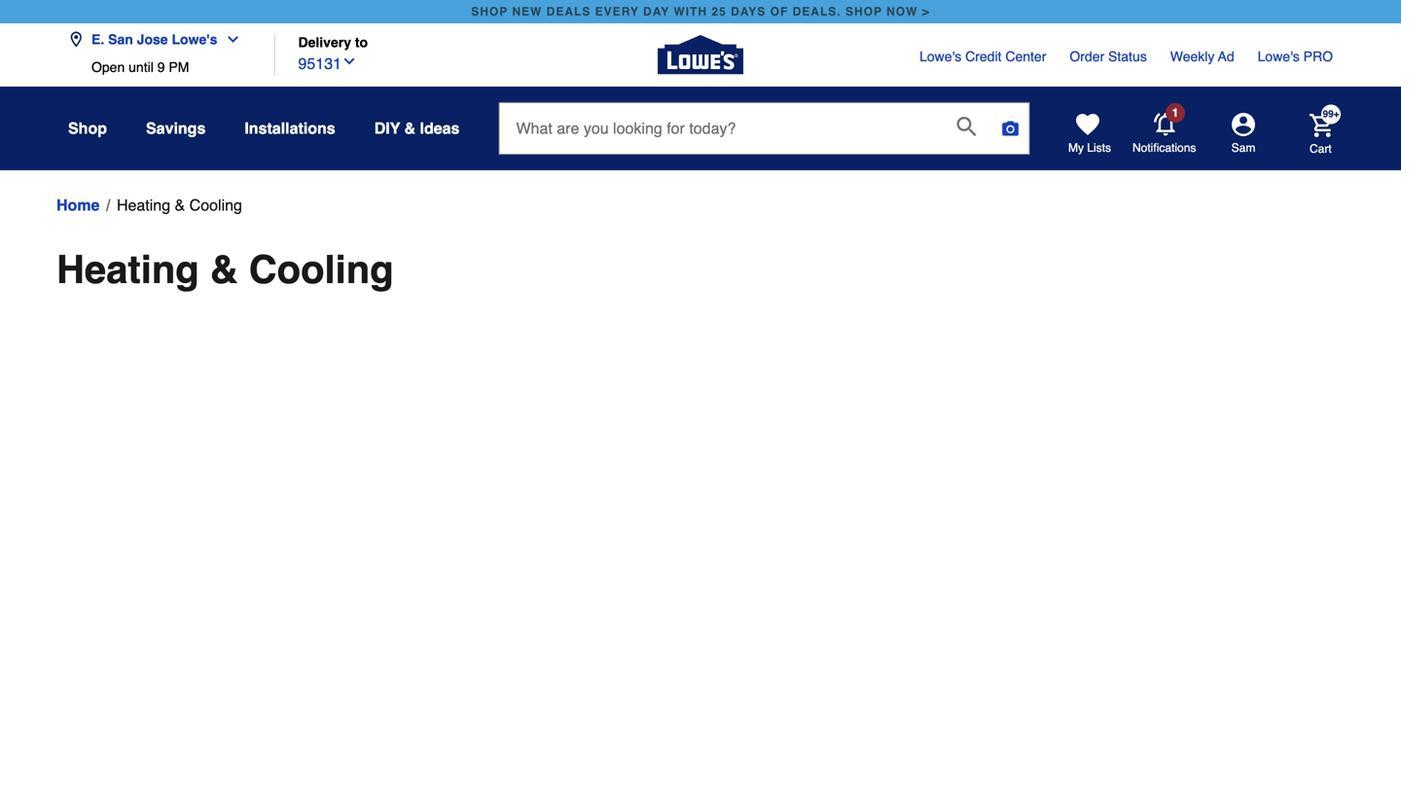 Task type: locate. For each thing, give the bounding box(es) containing it.
weekly ad link
[[1171, 47, 1235, 66]]

e. san jose lowe's
[[91, 32, 217, 47]]

shop left now
[[846, 5, 883, 18]]

9
[[157, 59, 165, 75]]

0 horizontal spatial &
[[175, 196, 185, 214]]

day
[[643, 5, 670, 18]]

1 horizontal spatial &
[[210, 247, 238, 292]]

order
[[1070, 49, 1105, 64]]

& down heating & cooling link
[[210, 247, 238, 292]]

1 horizontal spatial shop
[[846, 5, 883, 18]]

heating & cooling
[[117, 196, 242, 214], [56, 247, 394, 292]]

2 horizontal spatial lowe's
[[1258, 49, 1300, 64]]

new
[[512, 5, 543, 18]]

1 horizontal spatial cooling
[[249, 247, 394, 292]]

my
[[1069, 141, 1084, 155]]

san
[[108, 32, 133, 47]]

weekly ad
[[1171, 49, 1235, 64]]

None search field
[[499, 102, 1030, 173]]

heating
[[117, 196, 170, 214], [56, 247, 199, 292]]

lowe's
[[172, 32, 217, 47], [920, 49, 962, 64], [1258, 49, 1300, 64]]

days
[[731, 5, 766, 18]]

location image
[[68, 32, 84, 47]]

1 vertical spatial heating & cooling
[[56, 247, 394, 292]]

& right the diy
[[404, 119, 416, 137]]

savings button
[[146, 111, 206, 146]]

2 horizontal spatial &
[[404, 119, 416, 137]]

chevron down image
[[342, 54, 357, 69]]

& down 'savings' button
[[175, 196, 185, 214]]

1 vertical spatial cooling
[[249, 247, 394, 292]]

0 horizontal spatial lowe's
[[172, 32, 217, 47]]

cart
[[1310, 142, 1332, 155]]

lowe's left pro on the top right
[[1258, 49, 1300, 64]]

lowe's left credit
[[920, 49, 962, 64]]

lowe's inside button
[[172, 32, 217, 47]]

&
[[404, 119, 416, 137], [175, 196, 185, 214], [210, 247, 238, 292]]

1 vertical spatial heating
[[56, 247, 199, 292]]

every
[[595, 5, 639, 18]]

heating & cooling down 'savings' button
[[117, 196, 242, 214]]

cooling
[[189, 196, 242, 214], [249, 247, 394, 292]]

deals
[[547, 5, 591, 18]]

Search Query text field
[[500, 103, 942, 154]]

1 vertical spatial &
[[175, 196, 185, 214]]

& inside button
[[404, 119, 416, 137]]

& for diy & ideas button
[[404, 119, 416, 137]]

lowe's home improvement logo image
[[658, 12, 744, 98]]

chevron down image
[[217, 32, 241, 47]]

shop
[[471, 5, 508, 18], [846, 5, 883, 18]]

notifications
[[1133, 141, 1197, 155]]

heating down home link
[[56, 247, 199, 292]]

deals.
[[793, 5, 842, 18]]

heating & cooling down heating & cooling link
[[56, 247, 394, 292]]

0 vertical spatial &
[[404, 119, 416, 137]]

lowe's up pm
[[172, 32, 217, 47]]

pm
[[169, 59, 189, 75]]

open until 9 pm
[[91, 59, 189, 75]]

lowe's pro
[[1258, 49, 1334, 64]]

95131 button
[[298, 50, 357, 75]]

my lists
[[1069, 141, 1112, 155]]

heating right home
[[117, 196, 170, 214]]

lowe's home improvement cart image
[[1310, 114, 1334, 137]]

shop left new
[[471, 5, 508, 18]]

ad
[[1219, 49, 1235, 64]]

1 horizontal spatial lowe's
[[920, 49, 962, 64]]

heating & cooling link
[[117, 194, 242, 217]]

e. san jose lowe's button
[[68, 20, 249, 59]]

installations button
[[245, 111, 336, 146]]

0 horizontal spatial shop
[[471, 5, 508, 18]]

0 vertical spatial cooling
[[189, 196, 242, 214]]

my lists link
[[1069, 113, 1112, 156]]

shop
[[68, 119, 107, 137]]



Task type: describe. For each thing, give the bounding box(es) containing it.
0 vertical spatial heating
[[117, 196, 170, 214]]

& for heating & cooling link
[[175, 196, 185, 214]]

lowe's pro link
[[1258, 47, 1334, 66]]

>
[[923, 5, 930, 18]]

e.
[[91, 32, 104, 47]]

shop new deals every day with 25 days of deals. shop now > link
[[467, 0, 934, 23]]

now
[[887, 5, 918, 18]]

open
[[91, 59, 125, 75]]

1 shop from the left
[[471, 5, 508, 18]]

home link
[[56, 194, 100, 217]]

of
[[771, 5, 789, 18]]

2 shop from the left
[[846, 5, 883, 18]]

center
[[1006, 49, 1047, 64]]

lowe's credit center
[[920, 49, 1047, 64]]

95131
[[298, 55, 342, 73]]

sam button
[[1197, 113, 1291, 156]]

sam
[[1232, 141, 1256, 155]]

to
[[355, 35, 368, 50]]

0 horizontal spatial cooling
[[189, 196, 242, 214]]

diy
[[374, 119, 400, 137]]

diy & ideas button
[[374, 111, 460, 146]]

lowe's for lowe's credit center
[[920, 49, 962, 64]]

order status link
[[1070, 47, 1147, 66]]

0 vertical spatial heating & cooling
[[117, 196, 242, 214]]

home
[[56, 196, 100, 214]]

order status
[[1070, 49, 1147, 64]]

installations
[[245, 119, 336, 137]]

credit
[[966, 49, 1002, 64]]

jose
[[137, 32, 168, 47]]

lowe's credit center link
[[920, 47, 1047, 66]]

status
[[1109, 49, 1147, 64]]

delivery to
[[298, 35, 368, 50]]

25
[[712, 5, 727, 18]]

1
[[1173, 106, 1179, 120]]

lowe's for lowe's pro
[[1258, 49, 1300, 64]]

ideas
[[420, 119, 460, 137]]

shop button
[[68, 111, 107, 146]]

lists
[[1088, 141, 1112, 155]]

lowe's home improvement lists image
[[1077, 113, 1100, 136]]

lowe's home improvement notification center image
[[1154, 113, 1178, 136]]

diy & ideas
[[374, 119, 460, 137]]

2 vertical spatial &
[[210, 247, 238, 292]]

until
[[129, 59, 154, 75]]

savings
[[146, 119, 206, 137]]

weekly
[[1171, 49, 1215, 64]]

with
[[674, 5, 708, 18]]

delivery
[[298, 35, 351, 50]]

search image
[[957, 117, 977, 136]]

pro
[[1304, 49, 1334, 64]]

99+
[[1323, 108, 1340, 120]]

camera image
[[1001, 119, 1021, 138]]

shop new deals every day with 25 days of deals. shop now >
[[471, 5, 930, 18]]



Task type: vqa. For each thing, say whether or not it's contained in the screenshot.
looking
no



